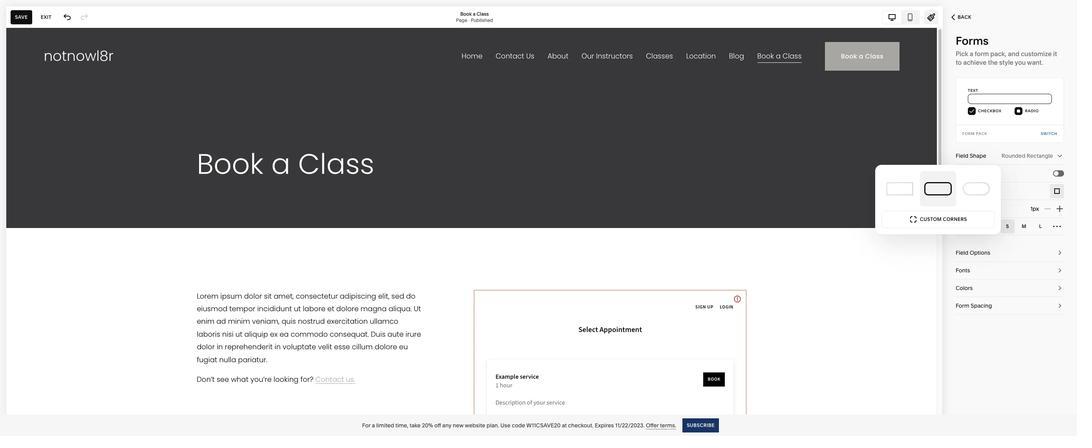 Task type: locate. For each thing, give the bounding box(es) containing it.
field for field shape
[[956, 152, 969, 159]]

field
[[956, 152, 969, 159], [956, 170, 969, 177], [956, 249, 969, 256]]

the
[[988, 59, 998, 66]]

2 vertical spatial a
[[372, 422, 375, 429]]

save button
[[11, 10, 32, 24]]

limited
[[376, 422, 394, 429]]

form
[[975, 50, 989, 58]]

style
[[1000, 59, 1014, 66]]

website
[[465, 422, 485, 429]]

border for border thickness
[[956, 205, 974, 213]]

1 border from the top
[[956, 188, 974, 195]]

padding
[[956, 223, 978, 230]]

a right 'for'
[[372, 422, 375, 429]]

back
[[958, 14, 972, 20]]

field left fill
[[956, 170, 969, 177]]

forms pick a form pack, and customize it to achieve the style you want.
[[956, 34, 1057, 66]]

form
[[963, 132, 975, 136], [956, 302, 970, 310]]

colors
[[956, 285, 973, 292]]

a right book
[[473, 11, 476, 17]]

0 vertical spatial option group
[[1050, 184, 1064, 198]]

fonts button
[[956, 262, 1064, 280]]

border up corners
[[956, 205, 974, 213]]

border for border
[[956, 188, 974, 195]]

0 vertical spatial field
[[956, 152, 969, 159]]

field inside button
[[956, 249, 969, 256]]

1 vertical spatial a
[[970, 50, 974, 58]]

2 vertical spatial field
[[956, 249, 969, 256]]

take
[[410, 422, 421, 429]]

0 vertical spatial a
[[473, 11, 476, 17]]

custom
[[920, 216, 942, 222]]

a for for a limited time, take 20% off any new website plan. use code w11csave20 at checkout. expires 11/22/2023. offer terms.
[[372, 422, 375, 429]]

0 vertical spatial border
[[956, 188, 974, 195]]

for
[[362, 422, 371, 429]]

border
[[956, 188, 974, 195], [956, 205, 974, 213]]

border thickness
[[956, 205, 1001, 213]]

square image
[[886, 182, 913, 196]]

1 field from the top
[[956, 152, 969, 159]]

tab list
[[883, 11, 920, 23]]

expires
[[595, 422, 614, 429]]

field up fonts
[[956, 249, 969, 256]]

checkout.
[[568, 422, 594, 429]]

forms
[[956, 34, 989, 48]]

border down field fill
[[956, 188, 974, 195]]

custom corners
[[920, 216, 967, 222]]

published
[[471, 17, 493, 23]]

2 horizontal spatial a
[[970, 50, 974, 58]]

1 vertical spatial field
[[956, 170, 969, 177]]

new
[[453, 422, 464, 429]]

at
[[562, 422, 567, 429]]

a
[[473, 11, 476, 17], [970, 50, 974, 58], [372, 422, 375, 429]]

m
[[1022, 223, 1027, 229]]

field for field options
[[956, 249, 969, 256]]

None checkbox
[[1054, 171, 1059, 176]]

offer terms. link
[[646, 422, 677, 430]]

options
[[970, 249, 991, 256]]

option group for padding
[[1001, 220, 1064, 234]]

exit
[[41, 14, 52, 20]]

l
[[1039, 223, 1042, 229]]

shape
[[970, 152, 987, 159]]

1 vertical spatial option group
[[1001, 220, 1064, 234]]

you
[[1015, 59, 1026, 66]]

class
[[477, 11, 489, 17]]

book
[[460, 11, 472, 17]]

form left pack
[[963, 132, 975, 136]]

2 border from the top
[[956, 205, 974, 213]]

rectangle
[[1027, 152, 1053, 159]]

want.
[[1027, 59, 1043, 66]]

2 field from the top
[[956, 170, 969, 177]]

field shape
[[956, 152, 987, 159]]

field for field fill
[[956, 170, 969, 177]]

form inside button
[[956, 302, 970, 310]]

0 vertical spatial form
[[963, 132, 975, 136]]

field left shape at top
[[956, 152, 969, 159]]

1 vertical spatial form
[[956, 302, 970, 310]]

1 vertical spatial border
[[956, 205, 974, 213]]

0 horizontal spatial a
[[372, 422, 375, 429]]

option group
[[1050, 184, 1064, 198], [1001, 220, 1064, 234]]

3 field from the top
[[956, 249, 969, 256]]

option group containing s
[[1001, 220, 1064, 234]]

switch
[[1041, 132, 1058, 136]]

1 horizontal spatial a
[[473, 11, 476, 17]]

a up achieve
[[970, 50, 974, 58]]

a inside book a class page · published
[[473, 11, 476, 17]]

form down colors
[[956, 302, 970, 310]]

11/22/2023.
[[615, 422, 645, 429]]

form spacing button
[[956, 297, 1064, 315]]

and
[[1008, 50, 1020, 58]]

form for form pack
[[963, 132, 975, 136]]



Task type: describe. For each thing, give the bounding box(es) containing it.
·
[[469, 17, 470, 23]]

form spacing
[[956, 302, 992, 310]]

fill
[[970, 170, 977, 177]]

customize
[[1021, 50, 1052, 58]]

Border Thickness field
[[1013, 200, 1039, 218]]

rounded
[[1002, 152, 1026, 159]]

a inside forms pick a form pack, and customize it to achieve the style you want.
[[970, 50, 974, 58]]

a for book a class page · published
[[473, 11, 476, 17]]

20%
[[422, 422, 433, 429]]

field options button
[[956, 244, 1064, 262]]

use
[[501, 422, 511, 429]]

any
[[442, 422, 452, 429]]

pill image
[[963, 182, 990, 196]]

pick
[[956, 50, 969, 58]]

terms.
[[660, 422, 677, 429]]

switch button
[[1041, 125, 1058, 143]]

plan.
[[487, 422, 499, 429]]

pack
[[976, 132, 988, 136]]

colors button
[[956, 280, 1064, 297]]

to
[[956, 59, 962, 66]]

form pack
[[963, 132, 988, 136]]

rounded rectangle
[[1002, 152, 1053, 159]]

book a class page · published
[[456, 11, 493, 23]]

thickness
[[975, 205, 1001, 213]]

spacing
[[971, 302, 992, 310]]

save
[[15, 14, 28, 20]]

offer
[[646, 422, 659, 429]]

s
[[1006, 223, 1009, 229]]

field fill
[[956, 170, 977, 177]]

fonts
[[956, 267, 970, 274]]

for a limited time, take 20% off any new website plan. use code w11csave20 at checkout. expires 11/22/2023. offer terms.
[[362, 422, 677, 429]]

option group for border
[[1050, 184, 1064, 198]]

off
[[434, 422, 441, 429]]

subscribe button
[[683, 419, 719, 433]]

it
[[1054, 50, 1057, 58]]

subscribe
[[687, 422, 715, 428]]

custom corners button
[[882, 211, 995, 228]]

w11csave20
[[527, 422, 561, 429]]

rounded rectangle image
[[925, 182, 952, 196]]

code
[[512, 422, 525, 429]]

exit button
[[36, 10, 56, 24]]

back button
[[943, 9, 980, 26]]

form for form spacing
[[956, 302, 970, 310]]

field options
[[956, 249, 991, 256]]

time,
[[396, 422, 408, 429]]

pack,
[[991, 50, 1007, 58]]

achieve
[[964, 59, 987, 66]]

page
[[456, 17, 468, 23]]

corners
[[943, 216, 967, 222]]



Task type: vqa. For each thing, say whether or not it's contained in the screenshot.
'Book a Class Page · Published'
yes



